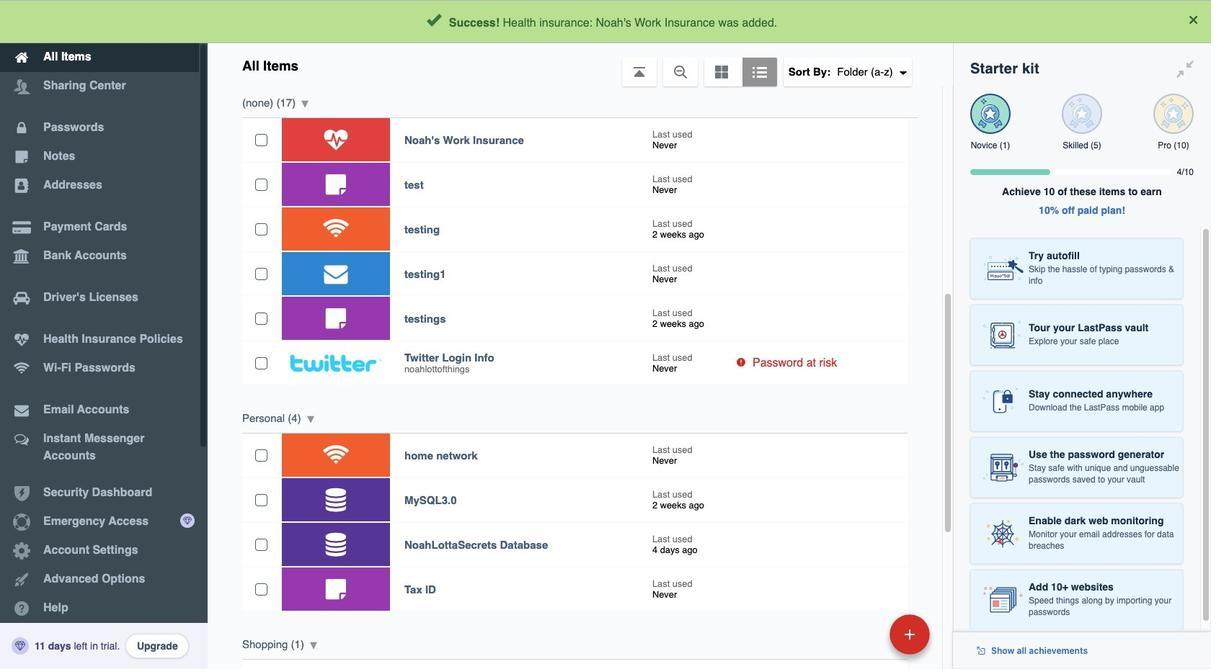 Task type: vqa. For each thing, say whether or not it's contained in the screenshot.
search 'search field'
yes



Task type: locate. For each thing, give the bounding box(es) containing it.
new item navigation
[[791, 611, 939, 670]]

Search search field
[[347, 6, 923, 37]]

search my vault text field
[[347, 6, 923, 37]]

alert
[[0, 0, 1211, 43]]



Task type: describe. For each thing, give the bounding box(es) containing it.
main navigation navigation
[[0, 0, 208, 670]]

new item element
[[791, 614, 935, 655]]

vault options navigation
[[208, 43, 953, 87]]



